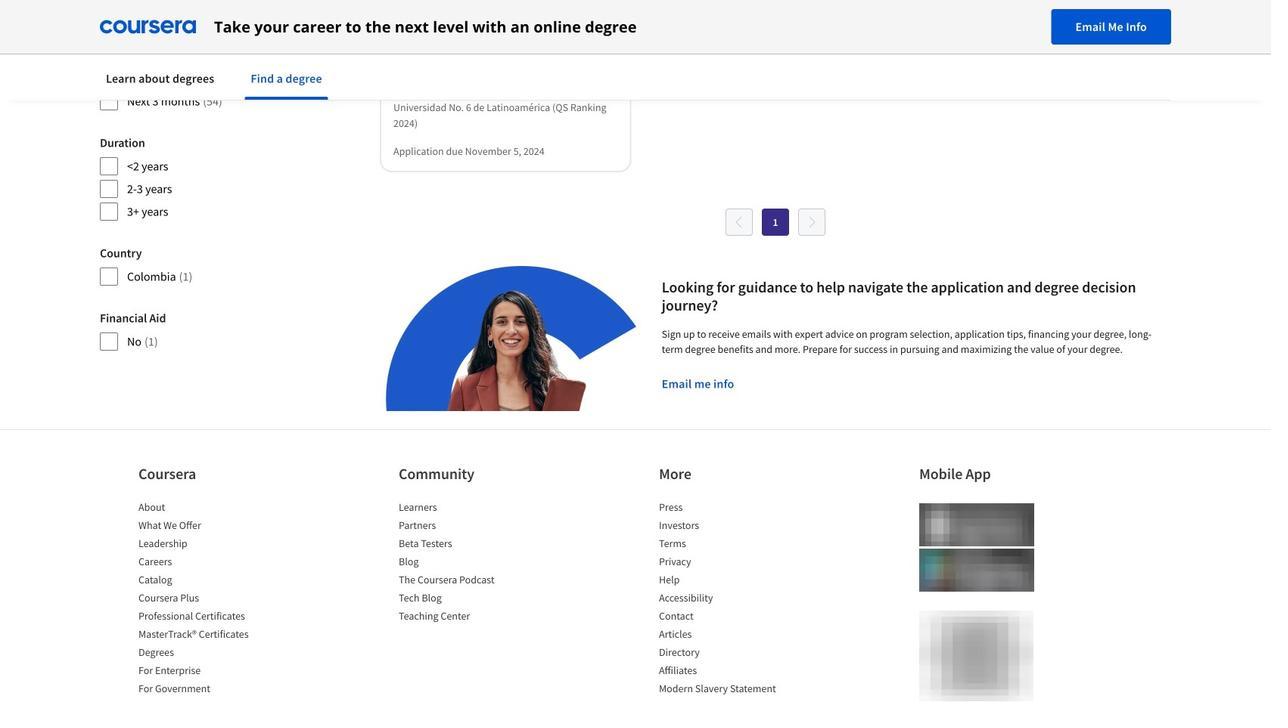 Task type: describe. For each thing, give the bounding box(es) containing it.
1 placeholder image from the top
[[919, 504, 1034, 547]]

3 list from the left
[[659, 500, 788, 703]]

4 group from the top
[[100, 311, 270, 352]]

2 group from the top
[[100, 135, 270, 222]]



Task type: vqa. For each thing, say whether or not it's contained in the screenshot.
main
no



Task type: locate. For each thing, give the bounding box(es) containing it.
2 list from the left
[[399, 500, 527, 627]]

0 vertical spatial placeholder image
[[919, 504, 1034, 547]]

2 placeholder image from the top
[[919, 549, 1034, 592]]

3 group from the top
[[100, 246, 270, 287]]

2 vertical spatial placeholder image
[[919, 611, 1034, 702]]

1 vertical spatial placeholder image
[[919, 549, 1034, 592]]

3 placeholder image from the top
[[919, 611, 1034, 702]]

2 horizontal spatial list
[[659, 500, 788, 703]]

1 list from the left
[[138, 500, 267, 703]]

tab list
[[100, 61, 1171, 100]]

1 group from the top
[[100, 48, 270, 111]]

list item
[[138, 500, 267, 518], [399, 500, 527, 518], [659, 500, 788, 518], [138, 518, 267, 536], [399, 518, 527, 536], [659, 518, 788, 536], [138, 536, 267, 555], [399, 536, 527, 555], [659, 536, 788, 555], [138, 555, 267, 573], [399, 555, 527, 573], [659, 555, 788, 573], [138, 573, 267, 591], [399, 573, 527, 591], [659, 573, 788, 591], [138, 591, 267, 609], [399, 591, 527, 609], [659, 591, 788, 609], [138, 609, 267, 627], [399, 609, 527, 627], [659, 609, 788, 627], [138, 627, 267, 645], [659, 627, 788, 645], [138, 645, 267, 664], [659, 645, 788, 664], [138, 664, 267, 682], [659, 664, 788, 682], [138, 682, 267, 700], [659, 682, 788, 700]]

placeholder image
[[919, 504, 1034, 547], [919, 549, 1034, 592], [919, 611, 1034, 702]]

0 horizontal spatial list
[[138, 500, 267, 703]]

group
[[100, 48, 270, 111], [100, 135, 270, 222], [100, 246, 270, 287], [100, 311, 270, 352]]

list
[[138, 500, 267, 703], [399, 500, 527, 627], [659, 500, 788, 703]]

1 horizontal spatial list
[[399, 500, 527, 627]]

coursera image
[[100, 15, 196, 39]]



